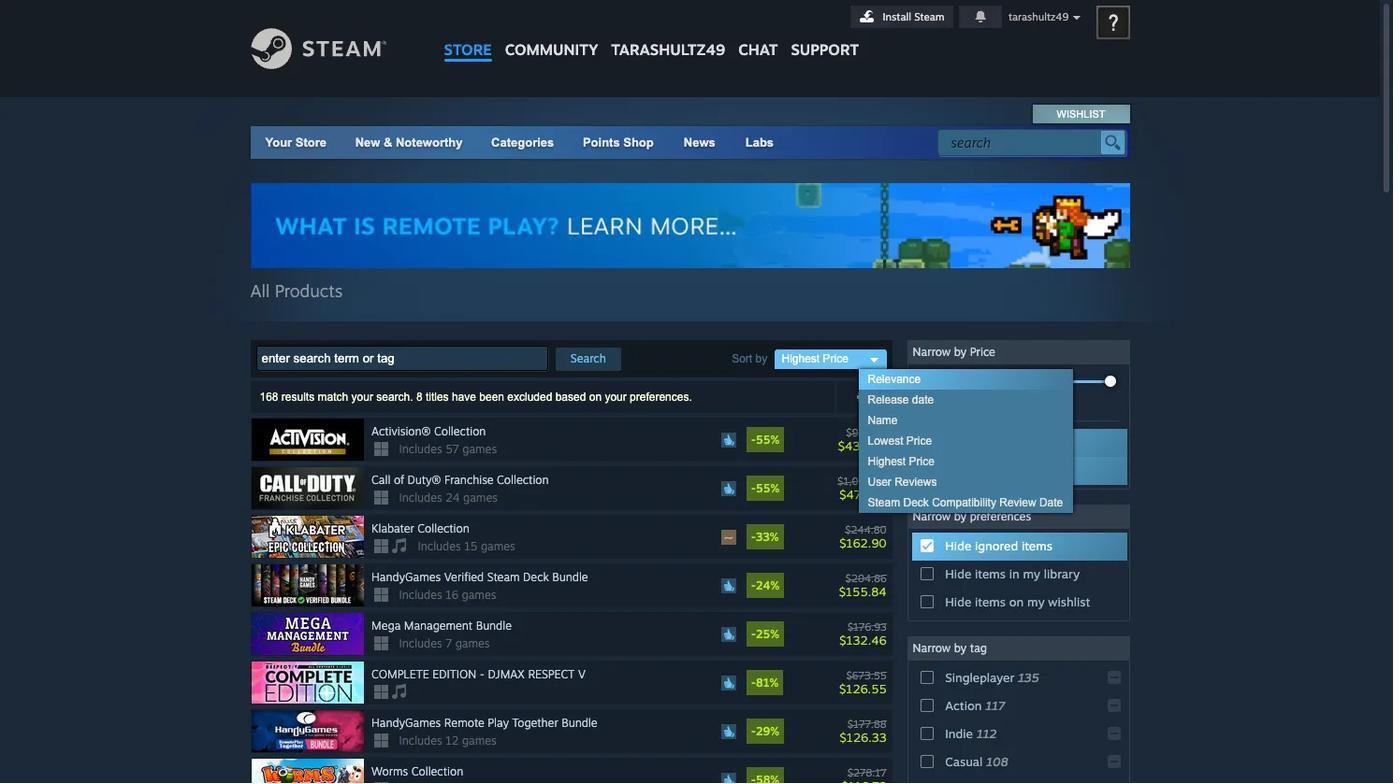 Task type: vqa. For each thing, say whether or not it's contained in the screenshot.


Task type: locate. For each thing, give the bounding box(es) containing it.
55% up the 33%
[[756, 482, 779, 496]]

your
[[265, 136, 292, 150]]

hide
[[945, 463, 971, 478], [945, 539, 971, 554], [945, 567, 971, 582], [945, 595, 971, 610]]

hide up narrow by tag
[[945, 595, 971, 610]]

highest right sort by
[[782, 353, 820, 366]]

8
[[416, 391, 422, 404]]

includes 7 games
[[399, 637, 490, 651]]

$132.46
[[839, 633, 887, 648]]

highest price link
[[774, 350, 886, 370], [858, 452, 1073, 473]]

games right 7
[[455, 637, 490, 651]]

$673.55
[[846, 669, 887, 683]]

includes 15 games
[[418, 540, 515, 554]]

includes
[[399, 443, 442, 457], [399, 491, 442, 505], [418, 540, 461, 554], [399, 589, 442, 603], [399, 637, 442, 651], [399, 735, 442, 749]]

steam right verified
[[487, 571, 520, 585]]

highest inside the relevance release date name lowest price highest price user reviews steam deck compatibility review date
[[868, 456, 906, 469]]

based
[[555, 391, 586, 404]]

1 55% from the top
[[756, 433, 779, 447]]

4 hide from the top
[[945, 595, 971, 610]]

wishlist
[[1048, 595, 1090, 610]]

action 117
[[945, 699, 1005, 714]]

-55% up -33%
[[751, 482, 779, 496]]

support link
[[784, 0, 866, 64]]

0 vertical spatial my
[[1023, 567, 1040, 582]]

narrow up relevance link
[[913, 345, 951, 359]]

tag
[[970, 642, 987, 656]]

24%
[[756, 579, 780, 593]]

release date link
[[858, 390, 1073, 411]]

by
[[954, 345, 967, 359], [755, 352, 767, 366], [954, 510, 967, 524], [954, 642, 967, 656]]

2 handygames from the top
[[371, 717, 441, 731]]

library
[[1044, 567, 1080, 582]]

1 hide from the top
[[945, 463, 971, 478]]

on down in at the bottom of page
[[1009, 595, 1024, 610]]

1 vertical spatial -55%
[[751, 482, 779, 496]]

1 your from the left
[[351, 391, 373, 404]]

wishlist
[[1057, 109, 1105, 120]]

handygames up includes 16 games at left bottom
[[371, 571, 441, 585]]

steam inside the relevance release date name lowest price highest price user reviews steam deck compatibility review date
[[868, 497, 900, 510]]

0 horizontal spatial deck
[[523, 571, 549, 585]]

price right any
[[1018, 393, 1046, 408]]

2 -55% from the top
[[751, 482, 779, 496]]

None text field
[[256, 346, 548, 372]]

search
[[571, 352, 606, 366]]

your right match
[[351, 391, 373, 404]]

indie 112
[[945, 727, 997, 742]]

1 horizontal spatial your
[[605, 391, 627, 404]]

- for $162.90
[[751, 531, 756, 545]]

games down 'handygames remote play together bundle'
[[462, 735, 496, 749]]

1 horizontal spatial steam
[[868, 497, 900, 510]]

- up -24%
[[751, 531, 756, 545]]

my for on
[[1027, 595, 1045, 610]]

preferences
[[970, 510, 1031, 524]]

preferences.
[[630, 391, 692, 404]]

$204.86 $155.84
[[839, 572, 887, 599]]

2 vertical spatial bundle
[[562, 717, 597, 731]]

15
[[464, 540, 477, 554]]

collection up includes 15 games
[[418, 522, 469, 536]]

- up -29%
[[751, 676, 756, 691]]

store
[[295, 136, 327, 150]]

hide down hide ignored items
[[945, 567, 971, 582]]

0 vertical spatial -55%
[[751, 433, 779, 447]]

date
[[1039, 497, 1063, 510]]

1 vertical spatial steam
[[868, 497, 900, 510]]

games right the 15 in the bottom left of the page
[[481, 540, 515, 554]]

0 horizontal spatial steam
[[487, 571, 520, 585]]

by for sort by
[[755, 352, 767, 366]]

casual 108
[[945, 755, 1008, 770]]

narrow left tag
[[913, 642, 951, 656]]

by left tag
[[954, 642, 967, 656]]

0 horizontal spatial your
[[351, 391, 373, 404]]

match
[[318, 391, 348, 404]]

- for $126.33
[[751, 725, 756, 739]]

bundle for $126.33
[[562, 717, 597, 731]]

hide items on my wishlist
[[945, 595, 1090, 610]]

0 horizontal spatial on
[[589, 391, 602, 404]]

includes for $430.46
[[399, 443, 442, 457]]

highest price link down the "name" link
[[858, 452, 1073, 473]]

2 55% from the top
[[756, 482, 779, 496]]

highest
[[782, 353, 820, 366], [868, 456, 906, 469]]

1 horizontal spatial highest
[[868, 456, 906, 469]]

includes left 16
[[399, 589, 442, 603]]

1 vertical spatial 55%
[[756, 482, 779, 496]]

ignored
[[975, 539, 1018, 554]]

by right sort
[[755, 352, 767, 366]]

casual
[[945, 755, 983, 770]]

my left wishlist
[[1027, 595, 1045, 610]]

includes up worms collection
[[399, 735, 442, 749]]

1 horizontal spatial on
[[1009, 595, 1024, 610]]

2 hide from the top
[[945, 539, 971, 554]]

includes down "klabater collection"
[[418, 540, 461, 554]]

1 handygames from the top
[[371, 571, 441, 585]]

activision®
[[371, 425, 431, 439]]

$176.93
[[848, 621, 887, 634]]

0 vertical spatial bundle
[[552, 571, 588, 585]]

1 horizontal spatial tarashultz49
[[1008, 10, 1069, 23]]

1 vertical spatial my
[[1027, 595, 1045, 610]]

games down handygames verified steam deck bundle
[[462, 589, 496, 603]]

remote
[[444, 717, 484, 731]]

1 narrow from the top
[[913, 345, 951, 359]]

on right based
[[589, 391, 602, 404]]

price right lowest on the right bottom of the page
[[906, 435, 932, 448]]

1 vertical spatial highest
[[868, 456, 906, 469]]

3 hide from the top
[[945, 567, 971, 582]]

results
[[281, 391, 315, 404]]

my
[[1023, 567, 1040, 582], [1027, 595, 1045, 610]]

1 -55% from the top
[[751, 433, 779, 447]]

0 vertical spatial highest price link
[[774, 350, 886, 370]]

$177.88
[[848, 718, 887, 731]]

0 vertical spatial on
[[589, 391, 602, 404]]

complete
[[371, 668, 429, 682]]

includes down duty®
[[399, 491, 442, 505]]

duty®
[[408, 473, 441, 488]]

1 horizontal spatial deck
[[903, 497, 929, 510]]

deck down reviews
[[903, 497, 929, 510]]

highest down lowest on the right bottom of the page
[[868, 456, 906, 469]]

0 horizontal spatial tarashultz49
[[611, 40, 725, 59]]

deck right verified
[[523, 571, 549, 585]]

respect
[[528, 668, 575, 682]]

handygames verified steam deck bundle
[[371, 571, 588, 585]]

includes for $155.84
[[399, 589, 442, 603]]

narrow by tag
[[913, 642, 987, 656]]

includes 16 games
[[399, 589, 496, 603]]

-55% for $430.46
[[751, 433, 779, 447]]

my right in at the bottom of page
[[1023, 567, 1040, 582]]

by for narrow by price
[[954, 345, 967, 359]]

tarashultz49 inside the tarashultz49 link
[[611, 40, 725, 59]]

- down '-81%'
[[751, 725, 756, 739]]

1 vertical spatial narrow
[[913, 510, 951, 524]]

narrow for hide
[[913, 510, 951, 524]]

collection right franchise
[[497, 473, 549, 488]]

0 vertical spatial 55%
[[756, 433, 779, 447]]

0 vertical spatial highest
[[782, 353, 820, 366]]

games down franchise
[[463, 491, 498, 505]]

products
[[275, 281, 343, 301]]

- down sort by
[[751, 433, 756, 447]]

- up '-81%'
[[751, 628, 756, 642]]

worms collection
[[371, 765, 463, 779]]

price up $960.47
[[823, 353, 848, 366]]

- for $126.55
[[751, 676, 756, 691]]

steam right install at right
[[914, 10, 944, 23]]

$177.88 $126.33
[[840, 718, 887, 745]]

collection down includes 12 games at the left of page
[[411, 765, 463, 779]]

$244.80 $162.90
[[839, 524, 887, 551]]

- up -33%
[[751, 482, 756, 496]]

compatibility
[[932, 497, 996, 510]]

verified
[[444, 571, 484, 585]]

108
[[986, 755, 1008, 770]]

1 vertical spatial deck
[[523, 571, 549, 585]]

1 vertical spatial handygames
[[371, 717, 441, 731]]

-25%
[[751, 628, 779, 642]]

collection up 57
[[434, 425, 486, 439]]

price up reviews
[[909, 456, 935, 469]]

review
[[999, 497, 1036, 510]]

price
[[970, 345, 995, 359], [823, 353, 848, 366], [1018, 393, 1046, 408], [906, 435, 932, 448], [909, 456, 935, 469]]

0 vertical spatial handygames
[[371, 571, 441, 585]]

community
[[505, 40, 598, 59]]

hide down narrow by preferences
[[945, 539, 971, 554]]

hide for hide ignored items
[[945, 539, 971, 554]]

by up relevance link
[[954, 345, 967, 359]]

items up hide items in my library
[[1022, 539, 1052, 554]]

indie
[[945, 727, 973, 742]]

2 vertical spatial steam
[[487, 571, 520, 585]]

any price
[[993, 393, 1046, 408]]

items left in at the bottom of page
[[975, 567, 1006, 582]]

- down -33%
[[751, 579, 756, 593]]

steam down user
[[868, 497, 900, 510]]

narrow
[[913, 345, 951, 359], [913, 510, 951, 524], [913, 642, 951, 656]]

by down the user reviews link
[[954, 510, 967, 524]]

items right "play"
[[1043, 463, 1074, 478]]

action
[[945, 699, 982, 714]]

includes down management
[[399, 637, 442, 651]]

price up relevance link
[[970, 345, 995, 359]]

points shop
[[583, 136, 654, 150]]

0 vertical spatial deck
[[903, 497, 929, 510]]

relevance release date name lowest price highest price user reviews steam deck compatibility review date
[[868, 373, 1063, 510]]

games right 57
[[462, 443, 497, 457]]

-55% down sort by
[[751, 433, 779, 447]]

hide for hide items in my library
[[945, 567, 971, 582]]

collection for worms collection
[[411, 765, 463, 779]]

shop
[[623, 136, 654, 150]]

1 vertical spatial tarashultz49
[[611, 40, 725, 59]]

$126.55
[[839, 682, 887, 697]]

3 narrow from the top
[[913, 642, 951, 656]]

highest price link up relevance
[[774, 350, 886, 370]]

steam
[[914, 10, 944, 23], [868, 497, 900, 510], [487, 571, 520, 585]]

55% down sort by
[[756, 433, 779, 447]]

55% for $478.73
[[756, 482, 779, 496]]

- for $430.46
[[751, 433, 756, 447]]

hide free to play items
[[945, 463, 1074, 478]]

hide left the free
[[945, 463, 971, 478]]

2 horizontal spatial steam
[[914, 10, 944, 23]]

includes down activision® collection
[[399, 443, 442, 457]]

2 vertical spatial narrow
[[913, 642, 951, 656]]

- for $132.46
[[751, 628, 756, 642]]

2 narrow from the top
[[913, 510, 951, 524]]

0 horizontal spatial highest
[[782, 353, 820, 366]]

narrow down reviews
[[913, 510, 951, 524]]

-81%
[[751, 676, 779, 691]]

25%
[[756, 628, 779, 642]]

0 vertical spatial narrow
[[913, 345, 951, 359]]

handygames up includes 12 games at the left of page
[[371, 717, 441, 731]]

franchise
[[444, 473, 494, 488]]

play
[[488, 717, 509, 731]]

your right based
[[605, 391, 627, 404]]



Task type: describe. For each thing, give the bounding box(es) containing it.
0 vertical spatial steam
[[914, 10, 944, 23]]

55% for $430.46
[[756, 433, 779, 447]]

- for $478.73
[[751, 482, 756, 496]]

price inside "link"
[[823, 353, 848, 366]]

includes 24 games
[[399, 491, 498, 505]]

handygames for $126.33
[[371, 717, 441, 731]]

user reviews link
[[858, 473, 1073, 493]]

narrow by price
[[913, 345, 995, 359]]

in
[[1009, 567, 1019, 582]]

$162.90
[[839, 536, 887, 551]]

$960.47
[[846, 426, 887, 439]]

0 vertical spatial tarashultz49
[[1008, 10, 1069, 23]]

store
[[444, 40, 492, 59]]

labs
[[745, 136, 774, 150]]

v
[[578, 668, 586, 682]]

games for $155.84
[[462, 589, 496, 603]]

categories
[[491, 136, 554, 150]]

search button
[[556, 348, 621, 371]]

new & noteworthy
[[355, 136, 463, 150]]

points shop link
[[568, 126, 669, 159]]

install
[[883, 10, 911, 23]]

games for $430.46
[[462, 443, 497, 457]]

-55% for $478.73
[[751, 482, 779, 496]]

store link
[[437, 0, 498, 68]]

user
[[868, 476, 891, 489]]

$204.86
[[846, 572, 887, 585]]

by for narrow by preferences
[[954, 510, 967, 524]]

search text field
[[951, 131, 1096, 155]]

$960.47 $430.46
[[838, 426, 887, 453]]

install steam link
[[850, 6, 953, 28]]

complete edition - djmax respect v
[[371, 668, 586, 682]]

lowest
[[868, 435, 903, 448]]

$1,069.60
[[838, 475, 887, 488]]

new & noteworthy link
[[355, 136, 463, 150]]

$1,069.60 $478.73
[[838, 475, 887, 502]]

worms
[[371, 765, 408, 779]]

bundle for $155.84
[[552, 571, 588, 585]]

points
[[583, 136, 620, 150]]

135
[[1018, 671, 1039, 686]]

labs link
[[730, 126, 789, 159]]

16
[[445, 589, 458, 603]]

by for narrow by tag
[[954, 642, 967, 656]]

games for $478.73
[[463, 491, 498, 505]]

chat
[[738, 40, 778, 59]]

steam deck compatibility review date link
[[858, 493, 1073, 514]]

hide for hide items on my wishlist
[[945, 595, 971, 610]]

klabater
[[371, 522, 414, 536]]

- for $155.84
[[751, 579, 756, 593]]

of
[[394, 473, 404, 488]]

my for in
[[1023, 567, 1040, 582]]

$176.93 $132.46
[[839, 621, 887, 648]]

mega management bundle
[[371, 619, 512, 633]]

news
[[684, 136, 715, 150]]

includes 57 games
[[399, 443, 497, 457]]

includes for $478.73
[[399, 491, 442, 505]]

call
[[371, 473, 390, 488]]

wishlist link
[[1033, 105, 1129, 123]]

1 vertical spatial on
[[1009, 595, 1024, 610]]

activision® collection
[[371, 425, 486, 439]]

new
[[355, 136, 380, 150]]

$126.33
[[840, 730, 887, 745]]

tarashultz49 link
[[605, 0, 732, 68]]

- left djmax
[[480, 668, 485, 682]]

includes 12 games
[[399, 735, 496, 749]]

hide for hide free to play items
[[945, 463, 971, 478]]

free
[[975, 463, 997, 478]]

collection for klabater collection
[[418, 522, 469, 536]]

1 vertical spatial bundle
[[476, 619, 512, 633]]

klabater collection
[[371, 522, 469, 536]]

deck inside the relevance release date name lowest price highest price user reviews steam deck compatibility review date
[[903, 497, 929, 510]]

mega
[[371, 619, 401, 633]]

chat link
[[732, 0, 784, 64]]

117
[[985, 699, 1005, 714]]

categories link
[[491, 136, 554, 150]]

includes for $132.46
[[399, 637, 442, 651]]

management
[[404, 619, 473, 633]]

excluded
[[507, 391, 552, 404]]

noteworthy
[[396, 136, 463, 150]]

168
[[260, 391, 278, 404]]

highest inside "link"
[[782, 353, 820, 366]]

your store link
[[265, 136, 327, 150]]

lowest price link
[[858, 431, 1073, 452]]

7
[[445, 637, 452, 651]]

call of duty® franchise collection
[[371, 473, 549, 488]]

sort by
[[732, 352, 767, 366]]

been
[[479, 391, 504, 404]]

12
[[445, 735, 459, 749]]

2 your from the left
[[605, 391, 627, 404]]

112
[[976, 727, 997, 742]]

date
[[912, 394, 934, 407]]

hide ignored items
[[945, 539, 1052, 554]]

$278.17
[[848, 767, 887, 780]]

relevance link
[[858, 370, 1073, 390]]

collection for activision® collection
[[434, 425, 486, 439]]

reviews
[[895, 476, 937, 489]]

1 vertical spatial highest price link
[[858, 452, 1073, 473]]

items down hide items in my library
[[975, 595, 1006, 610]]

-24%
[[751, 579, 780, 593]]

games for $132.46
[[455, 637, 490, 651]]

games for $126.33
[[462, 735, 496, 749]]

-33%
[[751, 531, 779, 545]]

&
[[384, 136, 392, 150]]

narrow for any
[[913, 345, 951, 359]]

hide items in my library
[[945, 567, 1080, 582]]

titles
[[426, 391, 449, 404]]

singleplayer
[[945, 671, 1014, 686]]

includes for $126.33
[[399, 735, 442, 749]]

$478.73
[[839, 487, 887, 502]]

edition
[[433, 668, 476, 682]]

handygames for $155.84
[[371, 571, 441, 585]]



